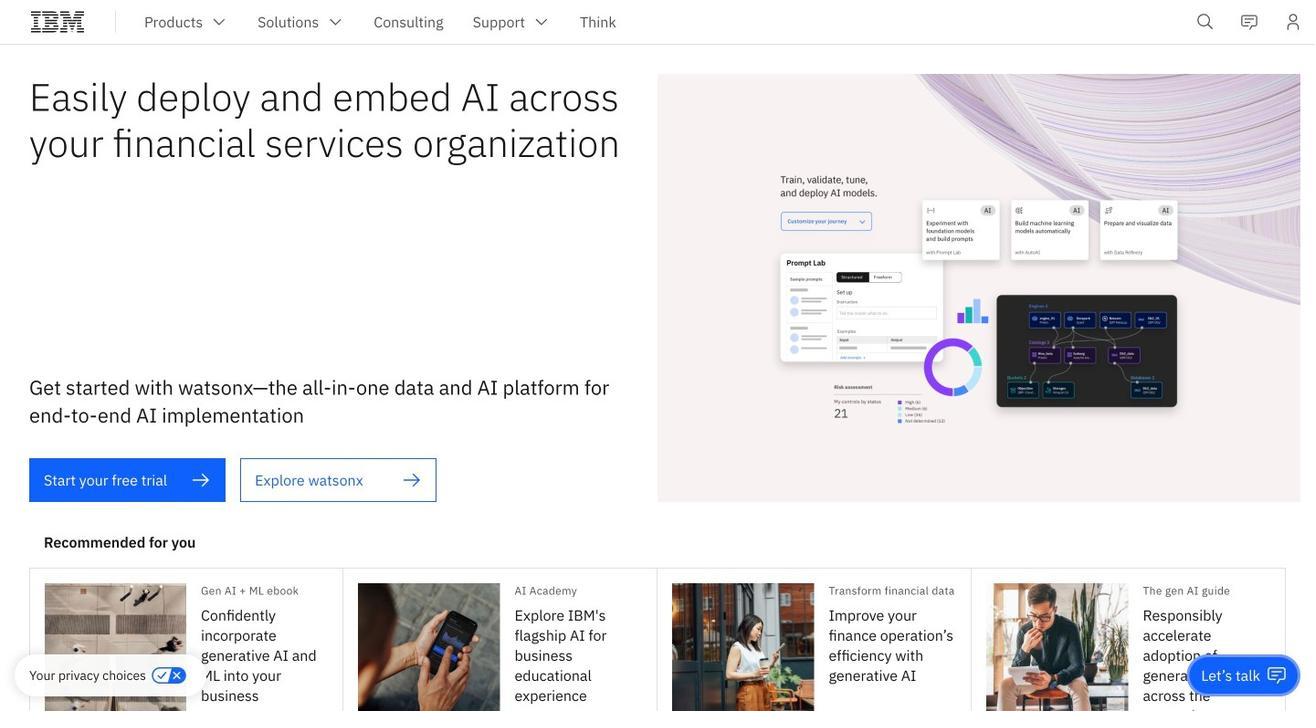 Task type: describe. For each thing, give the bounding box(es) containing it.
your privacy choices element
[[29, 666, 146, 686]]

let's talk element
[[1202, 666, 1261, 686]]



